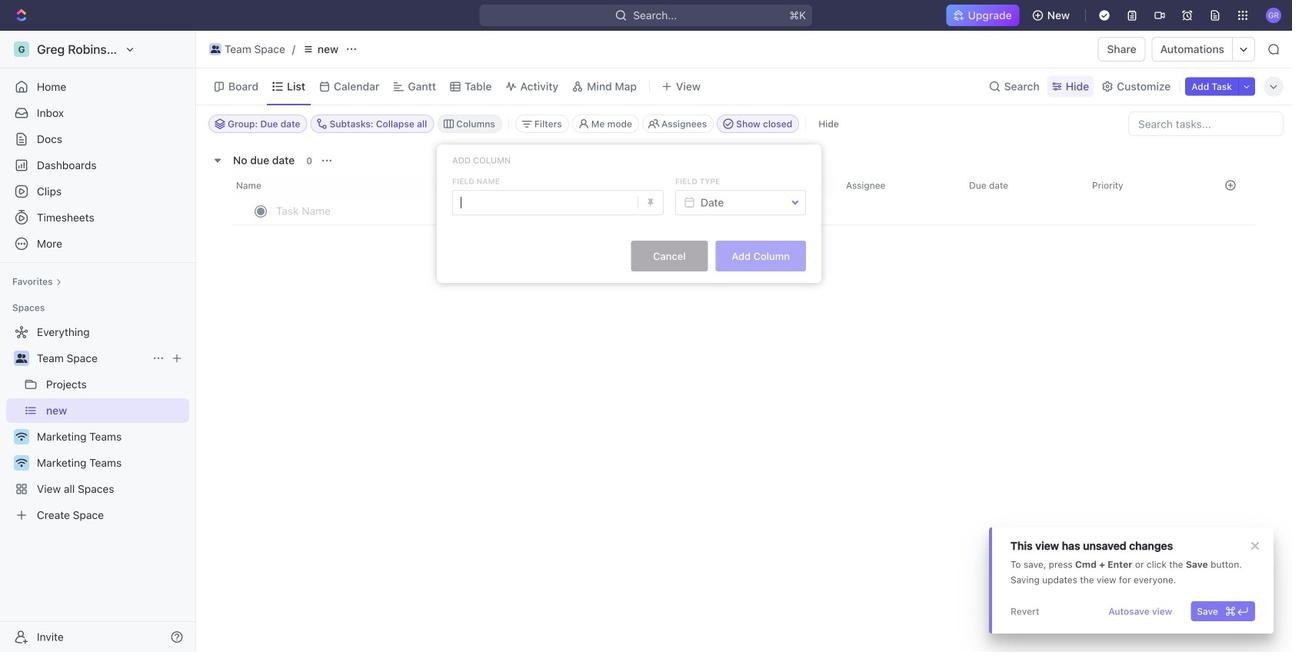 Task type: describe. For each thing, give the bounding box(es) containing it.
sidebar navigation
[[0, 31, 199, 652]]

Enter name... text field
[[452, 190, 664, 215]]



Task type: locate. For each thing, give the bounding box(es) containing it.
tree inside sidebar 'navigation'
[[6, 320, 189, 528]]

user group image
[[211, 45, 220, 53]]

greg robinson's workspace, , element
[[14, 42, 29, 57]]

Task Name text field
[[276, 198, 725, 223]]

tree
[[6, 320, 189, 528]]

user group image
[[16, 354, 27, 363]]

Search tasks... text field
[[1129, 112, 1283, 135]]



Task type: vqa. For each thing, say whether or not it's contained in the screenshot.
Task within the "link"
no



